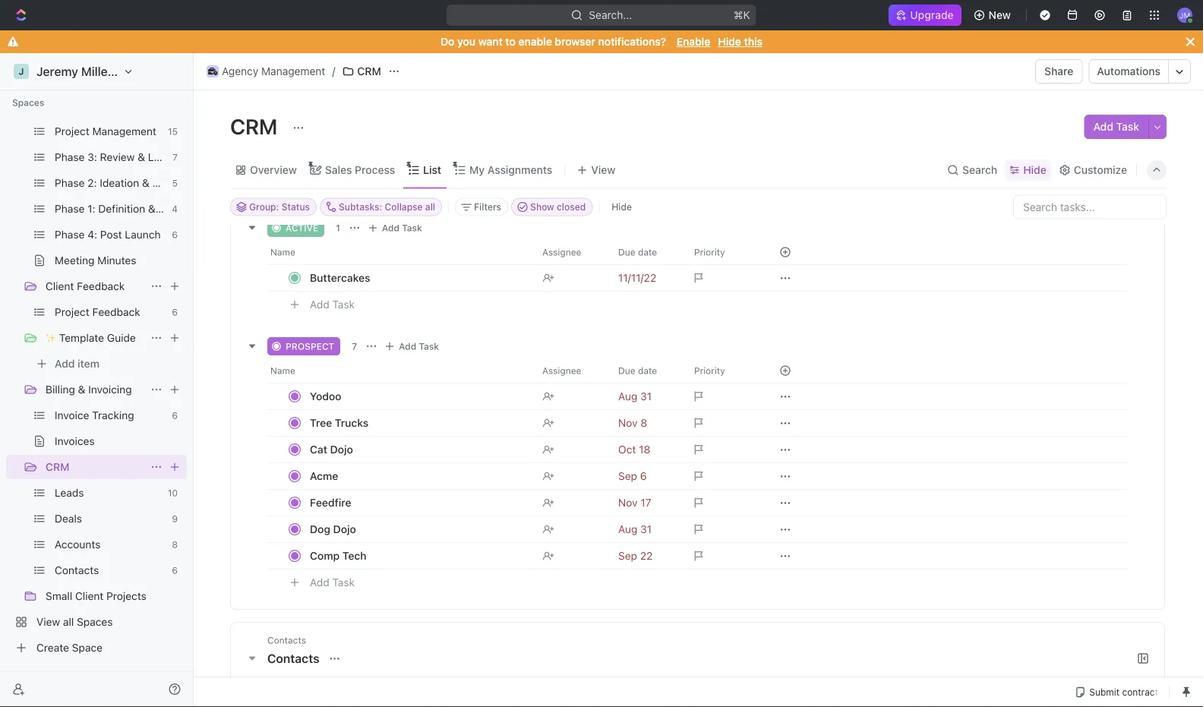 Task type: vqa. For each thing, say whether or not it's contained in the screenshot.


Task type: locate. For each thing, give the bounding box(es) containing it.
0 horizontal spatial crm link
[[46, 455, 144, 480]]

0 vertical spatial crm
[[357, 65, 381, 78]]

1 vertical spatial name button
[[268, 359, 534, 383]]

feedback for project feedback
[[92, 306, 140, 318]]

project up the project management link
[[108, 99, 142, 112]]

due date
[[619, 247, 657, 258], [619, 366, 657, 377]]

2 due date from the top
[[619, 366, 657, 377]]

0 horizontal spatial spaces
[[12, 97, 44, 108]]

feedback up "project feedback"
[[77, 280, 125, 293]]

2 assignee from the top
[[543, 366, 582, 377]]

client for small
[[75, 590, 104, 603]]

view
[[592, 164, 616, 176], [36, 616, 60, 629]]

add task up customize
[[1094, 120, 1140, 133]]

1 vertical spatial due date button
[[610, 359, 686, 383]]

contacts link
[[55, 559, 166, 583]]

add down buttercakes
[[310, 299, 330, 311]]

j
[[19, 66, 24, 77]]

accounts
[[55, 538, 101, 551]]

date for 7
[[638, 366, 657, 377]]

status
[[282, 202, 310, 212]]

2 name from the top
[[271, 366, 296, 377]]

launch down 15
[[148, 151, 184, 163]]

& inside phase 2: ideation & production link
[[142, 177, 150, 189]]

client down meeting
[[46, 280, 74, 293]]

1 vertical spatial feedback
[[92, 306, 140, 318]]

1 vertical spatial priority button
[[686, 359, 762, 383]]

0 vertical spatial priority
[[695, 247, 726, 258]]

client up project management
[[76, 99, 105, 112]]

invoice tracking
[[55, 409, 134, 422]]

crm
[[357, 65, 381, 78], [230, 114, 282, 139], [46, 461, 70, 474]]

& left 4
[[148, 203, 156, 215]]

1 vertical spatial due
[[619, 366, 636, 377]]

3 6 from the top
[[172, 410, 178, 421]]

contacts inside sidebar navigation
[[55, 564, 99, 577]]

1 horizontal spatial view
[[592, 164, 616, 176]]

agency management link
[[203, 62, 329, 81]]

sales
[[325, 164, 352, 176]]

& inside phase 1: definition & onboarding link
[[148, 203, 156, 215]]

large client project
[[46, 99, 142, 112]]

name down the active
[[271, 247, 296, 258]]

client up view all spaces link
[[75, 590, 104, 603]]

add task button up customize
[[1085, 115, 1149, 139]]

management
[[261, 65, 326, 78], [92, 125, 156, 138]]

add down subtasks: collapse all
[[382, 223, 400, 234]]

phase left 4:
[[55, 228, 85, 241]]

hide inside button
[[612, 202, 632, 212]]

6 right project feedback link
[[172, 307, 178, 318]]

0 vertical spatial management
[[261, 65, 326, 78]]

4
[[172, 204, 178, 214]]

dojo right cat
[[330, 444, 353, 456]]

acme link
[[306, 466, 531, 488]]

0 vertical spatial contacts
[[55, 564, 99, 577]]

2 date from the top
[[638, 366, 657, 377]]

7 right prospect
[[352, 342, 357, 352]]

1 horizontal spatial crm
[[230, 114, 282, 139]]

0 vertical spatial assignee button
[[534, 241, 610, 265]]

2 assignee button from the top
[[534, 359, 610, 383]]

spaces down small client projects
[[77, 616, 113, 629]]

onboarding
[[159, 203, 216, 215]]

due for 1
[[619, 247, 636, 258]]

1 vertical spatial crm
[[230, 114, 282, 139]]

sales process
[[325, 164, 395, 176]]

assignee button
[[534, 241, 610, 265], [534, 359, 610, 383]]

feedback inside client feedback link
[[77, 280, 125, 293]]

notifications?
[[599, 35, 667, 48]]

project for project management
[[55, 125, 89, 138]]

add task down comp tech at the left
[[310, 577, 355, 590]]

0 vertical spatial feedback
[[77, 280, 125, 293]]

2 priority button from the top
[[686, 359, 762, 383]]

project down large
[[55, 125, 89, 138]]

launch down phase 1: definition & onboarding link on the left of the page
[[125, 228, 161, 241]]

phase left 2:
[[55, 177, 85, 189]]

task up yodoo link
[[419, 342, 439, 352]]

0 vertical spatial 7
[[173, 152, 178, 163]]

name button up yodoo link
[[268, 359, 534, 383]]

0 vertical spatial view
[[592, 164, 616, 176]]

1
[[336, 223, 340, 234]]

add task button down buttercakes
[[303, 296, 361, 314]]

2 priority from the top
[[695, 366, 726, 377]]

upgrade link
[[890, 5, 962, 26]]

add task down buttercakes
[[310, 299, 355, 311]]

1 phase from the top
[[55, 151, 85, 163]]

phase for phase 1: definition & onboarding
[[55, 203, 85, 215]]

2 horizontal spatial hide
[[1024, 164, 1047, 176]]

hide right search
[[1024, 164, 1047, 176]]

assignments
[[488, 164, 553, 176]]

do you want to enable browser notifications? enable hide this
[[441, 35, 763, 48]]

meeting minutes
[[55, 254, 136, 267]]

hide down view dropdown button
[[612, 202, 632, 212]]

1 horizontal spatial spaces
[[77, 616, 113, 629]]

task down comp tech at the left
[[333, 577, 355, 590]]

1 vertical spatial project
[[55, 125, 89, 138]]

1 vertical spatial spaces
[[77, 616, 113, 629]]

group: status
[[249, 202, 310, 212]]

0 vertical spatial project
[[108, 99, 142, 112]]

my assignments
[[470, 164, 553, 176]]

automations button
[[1090, 60, 1169, 83]]

& right the review
[[138, 151, 145, 163]]

sales process link
[[322, 160, 395, 181]]

you
[[458, 35, 476, 48]]

1 assignee button from the top
[[534, 241, 610, 265]]

1 vertical spatial date
[[638, 366, 657, 377]]

priority for 7
[[695, 366, 726, 377]]

0 vertical spatial due date button
[[610, 241, 686, 265]]

1 vertical spatial all
[[63, 616, 74, 629]]

tree trucks
[[310, 417, 369, 430]]

acme
[[310, 470, 338, 483]]

0 vertical spatial crm link
[[338, 62, 385, 81]]

0 vertical spatial due
[[619, 247, 636, 258]]

client feedback link
[[46, 274, 144, 299]]

priority button
[[686, 241, 762, 265], [686, 359, 762, 383]]

& inside "phase 3: review & launch" link
[[138, 151, 145, 163]]

all
[[426, 202, 436, 212], [63, 616, 74, 629]]

1 vertical spatial crm link
[[46, 455, 144, 480]]

project up the template
[[55, 306, 89, 318]]

new
[[989, 9, 1012, 21]]

cat
[[310, 444, 328, 456]]

2 vertical spatial crm
[[46, 461, 70, 474]]

search
[[963, 164, 998, 176]]

workspace
[[125, 64, 188, 79]]

0 horizontal spatial all
[[63, 616, 74, 629]]

prospect
[[286, 342, 335, 352]]

2 name button from the top
[[268, 359, 534, 383]]

0 vertical spatial dojo
[[330, 444, 353, 456]]

0 vertical spatial name button
[[268, 241, 534, 265]]

new button
[[968, 3, 1021, 27]]

✨ template guide
[[46, 332, 136, 344]]

1 horizontal spatial management
[[261, 65, 326, 78]]

3 phase from the top
[[55, 203, 85, 215]]

0 horizontal spatial view
[[36, 616, 60, 629]]

buttercakes link
[[306, 268, 531, 290]]

task up customize
[[1117, 120, 1140, 133]]

6 for project feedback
[[172, 307, 178, 318]]

crm link right /
[[338, 62, 385, 81]]

6
[[172, 230, 178, 240], [172, 307, 178, 318], [172, 410, 178, 421], [172, 565, 178, 576]]

2 vertical spatial client
[[75, 590, 104, 603]]

0 vertical spatial name
[[271, 247, 296, 258]]

overview link
[[247, 160, 297, 181]]

view inside button
[[592, 164, 616, 176]]

0 vertical spatial launch
[[148, 151, 184, 163]]

1 6 from the top
[[172, 230, 178, 240]]

post
[[100, 228, 122, 241]]

add item
[[55, 358, 100, 370]]

management up phase 3: review & launch
[[92, 125, 156, 138]]

crm right /
[[357, 65, 381, 78]]

priority
[[695, 247, 726, 258], [695, 366, 726, 377]]

small client projects link
[[46, 584, 184, 609]]

feedback up guide
[[92, 306, 140, 318]]

phase 3: review & launch
[[55, 151, 184, 163]]

collapse
[[385, 202, 423, 212]]

0 vertical spatial spaces
[[12, 97, 44, 108]]

tree containing large client project
[[6, 0, 216, 660]]

add inside sidebar navigation
[[55, 358, 75, 370]]

1 date from the top
[[638, 247, 657, 258]]

view button
[[572, 160, 621, 181]]

1 vertical spatial launch
[[125, 228, 161, 241]]

7 up 5
[[173, 152, 178, 163]]

add task up yodoo link
[[399, 342, 439, 352]]

hide button
[[606, 198, 638, 216]]

2 vertical spatial project
[[55, 306, 89, 318]]

crm up 'overview' link
[[230, 114, 282, 139]]

tree
[[6, 0, 216, 660]]

0 vertical spatial client
[[76, 99, 105, 112]]

due for 7
[[619, 366, 636, 377]]

&
[[138, 151, 145, 163], [142, 177, 150, 189], [148, 203, 156, 215], [78, 383, 85, 396]]

hide left this
[[718, 35, 742, 48]]

0 vertical spatial priority button
[[686, 241, 762, 265]]

1 vertical spatial due date
[[619, 366, 657, 377]]

1 vertical spatial name
[[271, 366, 296, 377]]

add task down collapse at the top left of page
[[382, 223, 422, 234]]

2 6 from the top
[[172, 307, 178, 318]]

accounts link
[[55, 533, 166, 557]]

phase left 3: on the left
[[55, 151, 85, 163]]

sidebar navigation
[[0, 0, 216, 708]]

search...
[[589, 9, 633, 21]]

management inside sidebar navigation
[[92, 125, 156, 138]]

small
[[46, 590, 72, 603]]

cat dojo link
[[306, 439, 531, 461]]

invoicing
[[88, 383, 132, 396]]

add task for add task button under buttercakes
[[310, 299, 355, 311]]

1 due from the top
[[619, 247, 636, 258]]

view for view
[[592, 164, 616, 176]]

2 vertical spatial contacts
[[268, 652, 323, 667]]

2 due date button from the top
[[610, 359, 686, 383]]

feedback
[[77, 280, 125, 293], [92, 306, 140, 318]]

hide inside dropdown button
[[1024, 164, 1047, 176]]

dojo
[[330, 444, 353, 456], [333, 524, 356, 536]]

5
[[172, 178, 178, 188]]

1 vertical spatial assignee button
[[534, 359, 610, 383]]

1 name from the top
[[271, 247, 296, 258]]

project for project feedback
[[55, 306, 89, 318]]

invoice tracking link
[[55, 404, 166, 428]]

1 due date from the top
[[619, 247, 657, 258]]

4 phase from the top
[[55, 228, 85, 241]]

6 up invoices link
[[172, 410, 178, 421]]

1 vertical spatial assignee
[[543, 366, 582, 377]]

dojo right dog
[[333, 524, 356, 536]]

item
[[78, 358, 100, 370]]

feedfire link
[[306, 493, 531, 515]]

phase 1: definition & onboarding link
[[55, 197, 216, 221]]

all right collapse at the top left of page
[[426, 202, 436, 212]]

1 vertical spatial dojo
[[333, 524, 356, 536]]

project management link
[[55, 119, 162, 144]]

0 horizontal spatial management
[[92, 125, 156, 138]]

enable
[[519, 35, 552, 48]]

share
[[1045, 65, 1074, 78]]

0 horizontal spatial hide
[[612, 202, 632, 212]]

0 vertical spatial due date
[[619, 247, 657, 258]]

all up "create space"
[[63, 616, 74, 629]]

crm up leads
[[46, 461, 70, 474]]

feedfire
[[310, 497, 352, 510]]

name button
[[268, 241, 534, 265], [268, 359, 534, 383]]

0 horizontal spatial crm
[[46, 461, 70, 474]]

add task button up yodoo link
[[381, 338, 445, 356]]

subtasks:
[[339, 202, 382, 212]]

name down prospect
[[271, 366, 296, 377]]

crm link up leads 'link'
[[46, 455, 144, 480]]

view all spaces link
[[6, 610, 184, 635]]

1 vertical spatial priority
[[695, 366, 726, 377]]

active
[[286, 223, 319, 234]]

task down buttercakes
[[333, 299, 355, 311]]

1 priority from the top
[[695, 247, 726, 258]]

view inside "tree"
[[36, 616, 60, 629]]

name button for 7
[[268, 359, 534, 383]]

0 vertical spatial assignee
[[543, 247, 582, 258]]

dojo for cat dojo
[[330, 444, 353, 456]]

add left item
[[55, 358, 75, 370]]

1 due date button from the top
[[610, 241, 686, 265]]

1 horizontal spatial 7
[[352, 342, 357, 352]]

9
[[172, 514, 178, 524]]

feedback inside project feedback link
[[92, 306, 140, 318]]

task for add task button above customize
[[1117, 120, 1140, 133]]

deals link
[[55, 507, 166, 531]]

phase 4: post launch link
[[55, 223, 166, 247]]

list link
[[420, 160, 442, 181]]

browser
[[555, 35, 596, 48]]

6 for contacts
[[172, 565, 178, 576]]

1 vertical spatial view
[[36, 616, 60, 629]]

1 vertical spatial hide
[[1024, 164, 1047, 176]]

dog dojo link
[[306, 519, 531, 541]]

& right ideation
[[142, 177, 150, 189]]

project inside project feedback link
[[55, 306, 89, 318]]

view up hide button
[[592, 164, 616, 176]]

tara shultz's workspace, , element
[[14, 64, 29, 79]]

phase for phase 2: ideation & production
[[55, 177, 85, 189]]

0 vertical spatial hide
[[718, 35, 742, 48]]

2 phase from the top
[[55, 177, 85, 189]]

& right billing
[[78, 383, 85, 396]]

want
[[479, 35, 503, 48]]

view up the create
[[36, 616, 60, 629]]

1 name button from the top
[[268, 241, 534, 265]]

spaces left large
[[12, 97, 44, 108]]

1 assignee from the top
[[543, 247, 582, 258]]

1 horizontal spatial all
[[426, 202, 436, 212]]

phase 1: definition & onboarding
[[55, 203, 216, 215]]

enable
[[677, 35, 711, 48]]

0 vertical spatial date
[[638, 247, 657, 258]]

management left /
[[261, 65, 326, 78]]

crm inside "tree"
[[46, 461, 70, 474]]

phase
[[55, 151, 85, 163], [55, 177, 85, 189], [55, 203, 85, 215], [55, 228, 85, 241]]

6 for invoice tracking
[[172, 410, 178, 421]]

0 vertical spatial all
[[426, 202, 436, 212]]

1 vertical spatial management
[[92, 125, 156, 138]]

2 due from the top
[[619, 366, 636, 377]]

phase 4: post launch
[[55, 228, 161, 241]]

6 down 4
[[172, 230, 178, 240]]

1 vertical spatial 7
[[352, 342, 357, 352]]

phase left '1:'
[[55, 203, 85, 215]]

due date button for 1
[[610, 241, 686, 265]]

1 priority button from the top
[[686, 241, 762, 265]]

4 6 from the top
[[172, 565, 178, 576]]

add task for add task button underneath comp tech at the left
[[310, 577, 355, 590]]

6 down 8 at the left bottom
[[172, 565, 178, 576]]

2 vertical spatial hide
[[612, 202, 632, 212]]

1 horizontal spatial hide
[[718, 35, 742, 48]]

0 horizontal spatial 7
[[173, 152, 178, 163]]

name button up buttercakes link
[[268, 241, 534, 265]]



Task type: describe. For each thing, give the bounding box(es) containing it.
due date for 7
[[619, 366, 657, 377]]

1 vertical spatial contacts
[[268, 636, 306, 646]]

task down collapse at the top left of page
[[402, 223, 422, 234]]

management for agency management
[[261, 65, 326, 78]]

4:
[[88, 228, 97, 241]]

assignee for 7
[[543, 366, 582, 377]]

list
[[423, 164, 442, 176]]

priority for 1
[[695, 247, 726, 258]]

7 inside sidebar navigation
[[173, 152, 178, 163]]

⌘k
[[734, 9, 751, 21]]

tracking
[[92, 409, 134, 422]]

add up customize
[[1094, 120, 1114, 133]]

phase 2: ideation & production
[[55, 177, 206, 189]]

Search tasks... text field
[[1015, 196, 1167, 219]]

all inside sidebar navigation
[[63, 616, 74, 629]]

& for definition
[[148, 203, 156, 215]]

filters
[[474, 202, 502, 212]]

deals
[[55, 513, 82, 525]]

my
[[470, 164, 485, 176]]

share button
[[1036, 59, 1083, 84]]

billing
[[46, 383, 75, 396]]

yodoo
[[310, 391, 342, 403]]

client feedback
[[46, 280, 125, 293]]

management for project management
[[92, 125, 156, 138]]

6 for phase 4: post launch
[[172, 230, 178, 240]]

create space
[[36, 642, 103, 654]]

tree
[[310, 417, 332, 430]]

assignee for 1
[[543, 247, 582, 258]]

comp
[[310, 550, 340, 563]]

tree inside sidebar navigation
[[6, 0, 216, 660]]

yodoo link
[[306, 386, 531, 408]]

agency
[[222, 65, 259, 78]]

view all spaces
[[36, 616, 113, 629]]

date for 1
[[638, 247, 657, 258]]

priority button for 7
[[686, 359, 762, 383]]

phase for phase 4: post launch
[[55, 228, 85, 241]]

large client project link
[[46, 93, 144, 118]]

due date button for 7
[[610, 359, 686, 383]]

customize button
[[1055, 160, 1132, 181]]

my assignments link
[[467, 160, 553, 181]]

customize
[[1075, 164, 1128, 176]]

✨ template guide link
[[46, 326, 144, 350]]

assignee button for 7
[[534, 359, 610, 383]]

& for review
[[138, 151, 145, 163]]

project management
[[55, 125, 156, 138]]

name for prospect
[[271, 366, 296, 377]]

search button
[[943, 160, 1003, 181]]

closed
[[557, 202, 586, 212]]

task for add task button underneath comp tech at the left
[[333, 577, 355, 590]]

show closed
[[531, 202, 586, 212]]

agency management
[[222, 65, 326, 78]]

name button for 1
[[268, 241, 534, 265]]

buttercakes
[[310, 272, 370, 285]]

task for add task button under buttercakes
[[333, 299, 355, 311]]

review
[[100, 151, 135, 163]]

project inside large client project link
[[108, 99, 142, 112]]

automations
[[1098, 65, 1161, 78]]

add down 'comp'
[[310, 577, 330, 590]]

view button
[[572, 152, 621, 188]]

& inside billing & invoicing link
[[78, 383, 85, 396]]

tech
[[343, 550, 367, 563]]

subtasks: collapse all
[[339, 202, 436, 212]]

to
[[506, 35, 516, 48]]

projects
[[106, 590, 147, 603]]

2 horizontal spatial crm
[[357, 65, 381, 78]]

show closed button
[[512, 198, 593, 216]]

production
[[152, 177, 206, 189]]

hide button
[[1006, 160, 1052, 181]]

add up yodoo link
[[399, 342, 417, 352]]

definition
[[98, 203, 145, 215]]

jm button
[[1174, 3, 1198, 27]]

template
[[59, 332, 104, 344]]

& for ideation
[[142, 177, 150, 189]]

feedback for client feedback
[[77, 280, 125, 293]]

due date for 1
[[619, 247, 657, 258]]

1:
[[88, 203, 95, 215]]

view for view all spaces
[[36, 616, 60, 629]]

1 vertical spatial client
[[46, 280, 74, 293]]

tree trucks link
[[306, 413, 531, 435]]

8
[[172, 540, 178, 550]]

add task for add task button above customize
[[1094, 120, 1140, 133]]

billing & invoicing link
[[46, 378, 144, 402]]

trucks
[[335, 417, 369, 430]]

large
[[46, 99, 73, 112]]

name for active
[[271, 247, 296, 258]]

add task button down collapse at the top left of page
[[364, 219, 429, 238]]

space
[[72, 642, 103, 654]]

assignee button for 1
[[534, 241, 610, 265]]

client for large
[[76, 99, 105, 112]]

dojo for dog dojo
[[333, 524, 356, 536]]

project feedback link
[[55, 300, 166, 325]]

priority button for 1
[[686, 241, 762, 265]]

business time image
[[208, 68, 218, 75]]

leads
[[55, 487, 84, 499]]

create space link
[[6, 636, 184, 660]]

3:
[[88, 151, 97, 163]]

upgrade
[[911, 9, 954, 21]]

phase 3: review & launch link
[[55, 145, 184, 169]]

ideation
[[100, 177, 139, 189]]

invoices link
[[55, 429, 184, 454]]

invoices
[[55, 435, 95, 448]]

✨
[[46, 332, 56, 344]]

1 horizontal spatial crm link
[[338, 62, 385, 81]]

meeting
[[55, 254, 95, 267]]

overview
[[250, 164, 297, 176]]

2:
[[88, 177, 97, 189]]

add task button down comp tech at the left
[[303, 574, 361, 592]]

10
[[168, 488, 178, 499]]

create
[[36, 642, 69, 654]]

project feedback
[[55, 306, 140, 318]]

phase for phase 3: review & launch
[[55, 151, 85, 163]]

comp tech
[[310, 550, 367, 563]]



